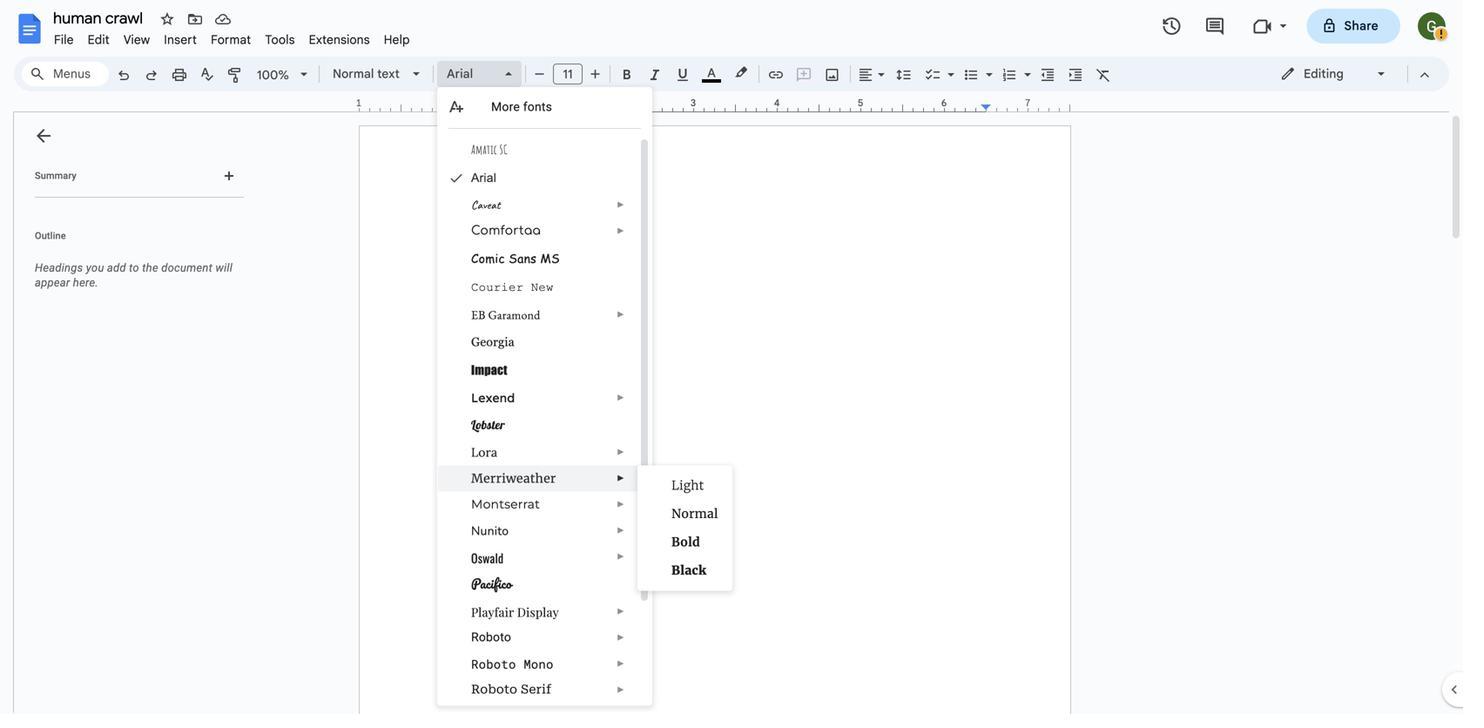 Task type: describe. For each thing, give the bounding box(es) containing it.
ms
[[540, 250, 560, 266]]

1
[[356, 97, 362, 109]]

► for comfortaa
[[617, 226, 625, 236]]

text color image
[[702, 62, 721, 83]]

outline heading
[[14, 229, 251, 253]]

summary
[[35, 170, 77, 181]]

edit
[[88, 32, 110, 47]]

document
[[161, 261, 212, 274]]

summary heading
[[35, 169, 77, 183]]

highlight color image
[[732, 62, 751, 83]]

line & paragraph spacing image
[[894, 62, 914, 86]]

Font size text field
[[554, 64, 582, 84]]

to
[[129, 261, 139, 274]]

outline
[[35, 230, 66, 241]]

bold
[[671, 534, 700, 550]]

tools
[[265, 32, 295, 47]]

Zoom field
[[250, 62, 315, 88]]

right margin image
[[981, 98, 1069, 111]]

file menu item
[[47, 30, 81, 50]]

garamond
[[488, 307, 540, 323]]

Font size field
[[553, 64, 590, 85]]

document outline element
[[14, 112, 251, 714]]

display
[[517, 604, 559, 620]]

► for roboto
[[617, 633, 625, 643]]

pacifico
[[471, 573, 512, 594]]

extensions menu item
[[302, 30, 377, 50]]

comfortaa
[[471, 224, 541, 238]]

1 roboto from the top
[[471, 630, 511, 644]]

normal for normal text
[[333, 66, 374, 81]]

normal for normal
[[671, 506, 718, 522]]

menu bar banner
[[0, 0, 1463, 714]]

view menu item
[[117, 30, 157, 50]]

share
[[1344, 18, 1379, 34]]

arial inside option
[[447, 66, 473, 81]]

lobster
[[471, 417, 505, 432]]

will
[[215, 261, 233, 274]]

arial option
[[447, 62, 495, 86]]

sc
[[499, 142, 508, 157]]

eb garamond
[[471, 307, 540, 323]]

format menu item
[[204, 30, 258, 50]]

black
[[671, 563, 706, 578]]

share button
[[1307, 9, 1400, 44]]

► for roboto mono
[[617, 659, 625, 669]]

light
[[671, 478, 704, 493]]

here.
[[73, 276, 98, 289]]

you
[[86, 261, 104, 274]]

lora
[[471, 445, 498, 460]]

courier
[[471, 281, 524, 294]]

format
[[211, 32, 251, 47]]

► for playfair display
[[617, 607, 625, 617]]

roboto for roboto mono
[[471, 656, 516, 672]]

pacifico application
[[0, 0, 1463, 714]]

comic
[[471, 250, 505, 266]]

menu bar inside menu bar banner
[[47, 23, 417, 51]]

Menus field
[[22, 62, 109, 86]]

roboto for roboto serif
[[471, 682, 517, 697]]

insert image image
[[823, 62, 843, 86]]

► for merriweather
[[617, 473, 625, 483]]

extensions
[[309, 32, 370, 47]]

► for oswald
[[617, 552, 625, 562]]



Task type: locate. For each thing, give the bounding box(es) containing it.
normal
[[333, 66, 374, 81], [671, 506, 718, 522]]

0 vertical spatial roboto
[[471, 630, 511, 644]]

styles list. normal text selected. option
[[333, 62, 402, 86]]

0 vertical spatial normal
[[333, 66, 374, 81]]

5 ► from the top
[[617, 447, 625, 457]]

roboto mono
[[471, 656, 554, 672]]

eb
[[471, 307, 486, 323]]

7 ► from the top
[[617, 499, 625, 509]]

help menu item
[[377, 30, 417, 50]]

file
[[54, 32, 74, 47]]

8 ► from the top
[[617, 526, 625, 536]]

arial up the left margin image
[[447, 66, 473, 81]]

caveat
[[471, 197, 500, 212]]

1 vertical spatial normal
[[671, 506, 718, 522]]

12 ► from the top
[[617, 659, 625, 669]]

0 horizontal spatial normal
[[333, 66, 374, 81]]

arial
[[447, 66, 473, 81], [471, 171, 496, 185]]

► for lora
[[617, 447, 625, 457]]

arial up caveat
[[471, 171, 496, 185]]

comic sans ms
[[471, 250, 560, 266]]

text
[[377, 66, 400, 81]]

fonts
[[523, 100, 552, 114]]

georgia
[[471, 335, 515, 349]]

arial inside pacifico menu
[[471, 171, 496, 185]]

edit menu item
[[81, 30, 117, 50]]

the
[[142, 261, 158, 274]]

roboto
[[471, 630, 511, 644], [471, 656, 516, 672], [471, 682, 517, 697]]

view
[[124, 32, 150, 47]]

playfair display
[[471, 604, 559, 620]]

montserrat
[[471, 497, 540, 512]]

► for lexend
[[617, 393, 625, 403]]

roboto down roboto mono
[[471, 682, 517, 697]]

1 vertical spatial roboto
[[471, 656, 516, 672]]

amatic
[[471, 142, 497, 157]]

► for nunito
[[617, 526, 625, 536]]

normal text
[[333, 66, 400, 81]]

4 ► from the top
[[617, 393, 625, 403]]

add
[[107, 261, 126, 274]]

sans
[[509, 250, 536, 266]]

► for roboto serif
[[617, 685, 625, 695]]

merriweather
[[471, 471, 556, 486]]

► for caveat
[[617, 200, 625, 210]]

9 ► from the top
[[617, 552, 625, 562]]

editing button
[[1268, 61, 1399, 87]]

2 roboto from the top
[[471, 656, 516, 672]]

1 ► from the top
[[617, 200, 625, 210]]

menu containing light
[[637, 465, 732, 591]]

headings
[[35, 261, 83, 274]]

lexend
[[471, 390, 515, 405]]

mono
[[524, 656, 554, 672]]

►
[[617, 200, 625, 210], [617, 226, 625, 236], [617, 310, 625, 320], [617, 393, 625, 403], [617, 447, 625, 457], [617, 473, 625, 483], [617, 499, 625, 509], [617, 526, 625, 536], [617, 552, 625, 562], [617, 607, 625, 617], [617, 633, 625, 643], [617, 659, 625, 669], [617, 685, 625, 695]]

Star checkbox
[[155, 7, 179, 31]]

roboto down the playfair
[[471, 630, 511, 644]]

courier new
[[471, 281, 554, 294]]

1 horizontal spatial normal
[[671, 506, 718, 522]]

editing
[[1304, 66, 1344, 81]]

more
[[491, 100, 520, 114]]

headings you add to the document will appear here.
[[35, 261, 233, 289]]

2 vertical spatial roboto
[[471, 682, 517, 697]]

menu
[[637, 465, 732, 591]]

3 ► from the top
[[617, 310, 625, 320]]

3 roboto from the top
[[471, 682, 517, 697]]

appear
[[35, 276, 70, 289]]

help
[[384, 32, 410, 47]]

left margin image
[[360, 98, 448, 111]]

insert menu item
[[157, 30, 204, 50]]

insert
[[164, 32, 197, 47]]

normal up 1
[[333, 66, 374, 81]]

2 ► from the top
[[617, 226, 625, 236]]

playfair
[[471, 604, 514, 620]]

impact
[[471, 363, 507, 378]]

menu inside pacifico "application"
[[637, 465, 732, 591]]

menu bar containing file
[[47, 23, 417, 51]]

serif
[[521, 682, 551, 697]]

10 ► from the top
[[617, 607, 625, 617]]

nunito
[[471, 523, 509, 539]]

0 vertical spatial arial
[[447, 66, 473, 81]]

normal down 'light'
[[671, 506, 718, 522]]

Rename text field
[[47, 7, 153, 28]]

6 ► from the top
[[617, 473, 625, 483]]

roboto serif
[[471, 682, 551, 697]]

11 ► from the top
[[617, 633, 625, 643]]

normal inside option
[[333, 66, 374, 81]]

new
[[531, 281, 554, 294]]

► for eb garamond
[[617, 310, 625, 320]]

menu bar
[[47, 23, 417, 51]]

oswald
[[471, 549, 504, 567]]

13 ► from the top
[[617, 685, 625, 695]]

► for montserrat
[[617, 499, 625, 509]]

1 vertical spatial arial
[[471, 171, 496, 185]]

main toolbar
[[108, 0, 1117, 454]]

more fonts
[[491, 100, 552, 114]]

roboto up roboto serif
[[471, 656, 516, 672]]

amatic sc
[[471, 142, 508, 157]]

Zoom text field
[[253, 63, 294, 87]]

mode and view toolbar
[[1267, 57, 1439, 91]]

pacifico menu
[[437, 87, 652, 706]]

tools menu item
[[258, 30, 302, 50]]



Task type: vqa. For each thing, say whether or not it's contained in the screenshot.
Amatic
yes



